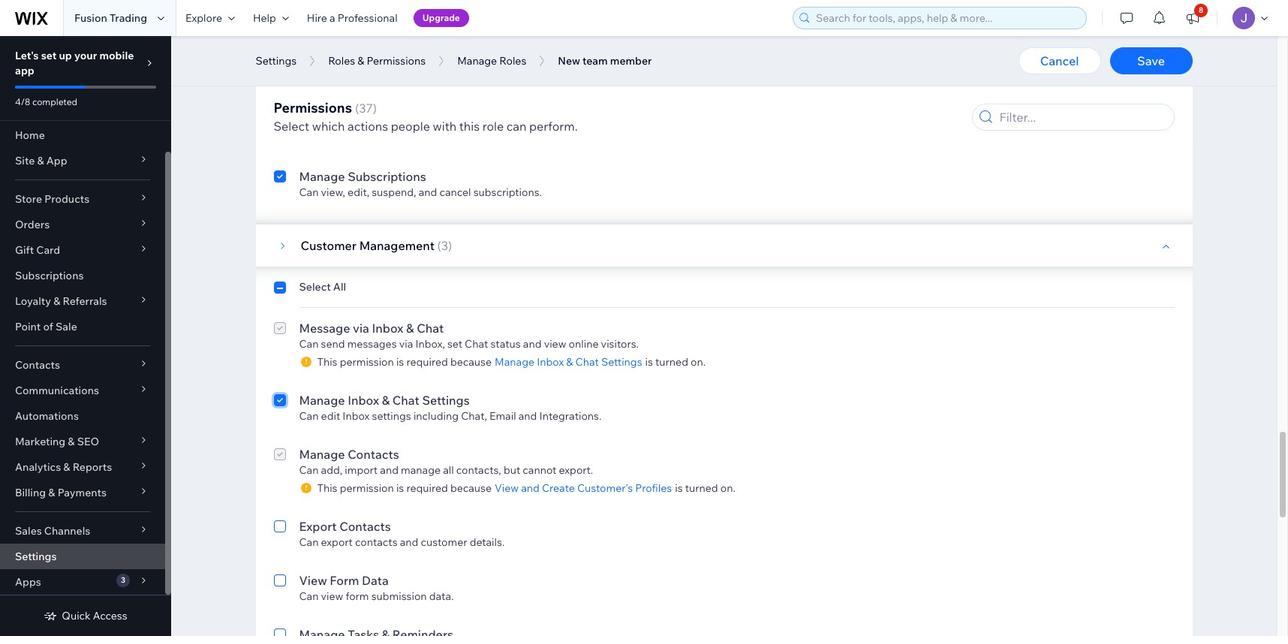 Task type: describe. For each thing, give the bounding box(es) containing it.
chat left status
[[465, 337, 488, 351]]

save button
[[1110, 47, 1193, 74]]

store products
[[15, 192, 89, 206]]

analytics & reports
[[15, 460, 112, 474]]

visitors.
[[601, 337, 639, 351]]

quick access button
[[44, 609, 127, 623]]

chat up inbox,
[[417, 321, 444, 336]]

& for reports
[[63, 460, 70, 474]]

suspend,
[[372, 185, 416, 199]]

inbox up integrations.
[[537, 355, 564, 369]]

send
[[321, 337, 345, 351]]

manage for contacts
[[299, 447, 345, 462]]

settings inside sidebar element
[[15, 550, 57, 563]]

this
[[459, 119, 480, 134]]

view,
[[321, 185, 345, 199]]

upgrade
[[423, 12, 460, 23]]

roles & permissions
[[328, 54, 426, 68]]

management
[[359, 238, 435, 253]]

manage for roles
[[457, 54, 497, 68]]

this permission is required because view and create customer's profiles is turned on.
[[317, 481, 736, 495]]

orders
[[15, 218, 50, 231]]

point of sale
[[15, 320, 77, 333]]

cancel
[[1041, 53, 1079, 68]]

hire a professional
[[307, 11, 398, 25]]

is for this permission is required because manage inbox & chat settings is turned on.
[[396, 355, 404, 369]]

this for manage
[[317, 481, 338, 495]]

& for referrals
[[53, 294, 60, 308]]

site & app
[[15, 154, 67, 167]]

& for app
[[37, 154, 44, 167]]

can inside view subscriptions can view subscriptions.
[[299, 113, 319, 127]]

team
[[583, 54, 608, 68]]

quick
[[62, 609, 91, 623]]

message
[[299, 321, 350, 336]]

professional
[[338, 11, 398, 25]]

1 because from the top
[[451, 131, 492, 145]]

edit
[[321, 409, 340, 423]]

import
[[345, 463, 378, 477]]

completed
[[32, 96, 77, 107]]

products
[[44, 192, 89, 206]]

export.
[[559, 463, 593, 477]]

automations
[[15, 409, 79, 423]]

this for message
[[317, 355, 338, 369]]

view form data can view form submission data.
[[299, 573, 454, 603]]

subscriptions inside sidebar element
[[15, 269, 84, 282]]

help
[[253, 11, 276, 25]]

a
[[330, 11, 335, 25]]

settings button
[[248, 50, 304, 72]]

& for payments
[[48, 486, 55, 499]]

explore
[[186, 11, 222, 25]]

upgrade button
[[414, 9, 469, 27]]

permission for via
[[340, 355, 394, 369]]

mobile
[[99, 49, 134, 62]]

actions
[[348, 119, 388, 134]]

1 this from the top
[[317, 131, 338, 145]]

manage for inbox
[[299, 393, 345, 408]]

contacts for manage
[[348, 447, 399, 462]]

can inside view form data can view form submission data.
[[299, 590, 319, 603]]

Search for tools, apps, help & more... field
[[812, 8, 1082, 29]]

select all for message
[[299, 280, 346, 294]]

chat inside manage inbox & chat settings can edit inbox settings including chat, email and integrations.
[[393, 393, 420, 408]]

and inside manage contacts can add, import and manage all contacts, but cannot export.
[[380, 463, 399, 477]]

view subscriptions can view subscriptions.
[[299, 97, 414, 127]]

billing
[[15, 486, 46, 499]]

contacts inside dropdown button
[[15, 358, 60, 372]]

view inside view form data can view form submission data.
[[321, 590, 343, 603]]

data
[[362, 573, 389, 588]]

point of sale link
[[0, 314, 165, 339]]

email
[[490, 409, 516, 423]]

manage
[[401, 463, 441, 477]]

but
[[504, 463, 521, 477]]

can inside manage contacts can add, import and manage all contacts, but cannot export.
[[299, 463, 319, 477]]

analytics
[[15, 460, 61, 474]]

1 horizontal spatial via
[[399, 337, 413, 351]]

sales channels
[[15, 524, 90, 538]]

apps
[[15, 575, 41, 589]]

view inside the message via inbox & chat can send messages via inbox, set chat status and view online visitors.
[[544, 337, 567, 351]]

orders button
[[0, 212, 165, 237]]

chat down online
[[576, 355, 599, 369]]

on. for message via inbox & chat
[[691, 355, 706, 369]]

turned for manage contacts
[[685, 481, 718, 495]]

add,
[[321, 463, 343, 477]]

loyalty & referrals
[[15, 294, 107, 308]]

subscriptions inside view subscriptions can view subscriptions.
[[330, 97, 408, 112]]

1 permission from the top
[[340, 131, 394, 145]]

let's set up your mobile app
[[15, 49, 134, 77]]

member
[[610, 54, 652, 68]]

let's
[[15, 49, 39, 62]]

& inside manage inbox & chat settings can edit inbox settings including chat, email and integrations.
[[382, 393, 390, 408]]

marketing
[[15, 435, 65, 448]]

marketing & seo
[[15, 435, 99, 448]]

home link
[[0, 122, 165, 148]]

manage subscriptions can view, edit, suspend, and cancel subscriptions.
[[299, 169, 542, 199]]

customer management ( 3 )
[[301, 238, 452, 253]]

and inside export contacts can export contacts and customer details.
[[400, 535, 419, 549]]

export
[[299, 519, 337, 534]]

marketing & seo button
[[0, 429, 165, 454]]

inbox inside the message via inbox & chat can send messages via inbox, set chat status and view online visitors.
[[372, 321, 404, 336]]

submission
[[371, 590, 427, 603]]

select for message
[[299, 280, 331, 294]]

chat,
[[461, 409, 487, 423]]

form
[[330, 573, 359, 588]]

view inside view subscriptions can view subscriptions.
[[321, 113, 343, 127]]

1 vertical spatial )
[[448, 238, 452, 253]]

4/8 completed
[[15, 96, 77, 107]]

contacts button
[[0, 352, 165, 378]]

set inside the message via inbox & chat can send messages via inbox, set chat status and view online visitors.
[[448, 337, 463, 351]]

permissions inside button
[[367, 54, 426, 68]]

settings
[[372, 409, 411, 423]]

37
[[359, 101, 373, 116]]

permissions inside permissions ( 37 ) select which actions people with this role can perform.
[[274, 99, 352, 116]]

including
[[414, 409, 459, 423]]

inbox,
[[416, 337, 445, 351]]

permissions ( 37 ) select which actions people with this role can perform.
[[274, 99, 578, 134]]

select all for view
[[299, 56, 346, 70]]

loyalty & referrals button
[[0, 288, 165, 314]]

cannot
[[523, 463, 557, 477]]

details.
[[470, 535, 505, 549]]

access
[[93, 609, 127, 623]]

inbox up settings
[[348, 393, 379, 408]]

this permission is required because manage inbox & chat settings is turned on.
[[317, 355, 706, 369]]

sales
[[15, 524, 42, 538]]

export contacts can export contacts and customer details.
[[299, 519, 505, 549]]

status
[[491, 337, 521, 351]]

set inside let's set up your mobile app
[[41, 49, 57, 62]]

subscriptions right the can
[[537, 131, 605, 145]]

because for message via inbox & chat
[[451, 355, 492, 369]]

1 horizontal spatial (
[[438, 238, 441, 253]]

can
[[507, 119, 527, 134]]

and inside manage inbox & chat settings can edit inbox settings including chat, email and integrations.
[[519, 409, 537, 423]]

can inside export contacts can export contacts and customer details.
[[299, 535, 319, 549]]

select inside permissions ( 37 ) select which actions people with this role can perform.
[[274, 119, 309, 134]]

card
[[36, 243, 60, 257]]



Task type: locate. For each thing, give the bounding box(es) containing it.
and right "contacts"
[[400, 535, 419, 549]]

1 can from the top
[[299, 113, 319, 127]]

manage up the edit
[[299, 393, 345, 408]]

select all down hire
[[299, 56, 346, 70]]

2 vertical spatial permission
[[340, 481, 394, 495]]

1 vertical spatial this
[[317, 355, 338, 369]]

& inside the message via inbox & chat can send messages via inbox, set chat status and view online visitors.
[[406, 321, 414, 336]]

can left add,
[[299, 463, 319, 477]]

& for seo
[[68, 435, 75, 448]]

because left the can
[[451, 131, 492, 145]]

settings up "including"
[[422, 393, 470, 408]]

manage
[[457, 54, 497, 68], [495, 131, 535, 145], [299, 169, 345, 184], [495, 355, 535, 369], [299, 393, 345, 408], [299, 447, 345, 462]]

0 vertical spatial this
[[317, 131, 338, 145]]

8 button
[[1177, 0, 1210, 36]]

view up which
[[299, 97, 327, 112]]

customer
[[421, 535, 467, 549]]

message via inbox & chat can send messages via inbox, set chat status and view online visitors.
[[299, 321, 639, 351]]

and right status
[[523, 337, 542, 351]]

manage down upgrade button in the left of the page
[[457, 54, 497, 68]]

help button
[[244, 0, 298, 36]]

& inside button
[[358, 54, 364, 68]]

contacts for export
[[340, 519, 391, 534]]

view up the manage inbox & chat settings 'button'
[[544, 337, 567, 351]]

manage inside manage inbox & chat settings can edit inbox settings including chat, email and integrations.
[[299, 393, 345, 408]]

can left form
[[299, 590, 319, 603]]

0 horizontal spatial via
[[353, 321, 369, 336]]

1 vertical spatial required
[[407, 355, 448, 369]]

permissions up which
[[274, 99, 352, 116]]

5 can from the top
[[299, 463, 319, 477]]

can inside the message via inbox & chat can send messages via inbox, set chat status and view online visitors.
[[299, 337, 319, 351]]

set
[[41, 49, 57, 62], [448, 337, 463, 351]]

0 vertical spatial on.
[[691, 355, 706, 369]]

and right import
[[380, 463, 399, 477]]

0 horizontal spatial on.
[[691, 355, 706, 369]]

site & app button
[[0, 148, 165, 173]]

1 vertical spatial subscriptions.
[[474, 185, 542, 199]]

0 vertical spatial (
[[355, 101, 359, 116]]

hire a professional link
[[298, 0, 407, 36]]

save
[[1138, 53, 1165, 68]]

None checkbox
[[274, 56, 286, 74], [274, 95, 286, 145], [274, 167, 286, 199], [274, 280, 286, 298], [274, 391, 286, 423], [274, 626, 286, 636], [274, 56, 286, 74], [274, 95, 286, 145], [274, 167, 286, 199], [274, 280, 286, 298], [274, 391, 286, 423], [274, 626, 286, 636]]

all for message
[[333, 280, 346, 294]]

1 horizontal spatial subscriptions.
[[474, 185, 542, 199]]

select left which
[[274, 119, 309, 134]]

roles
[[328, 54, 355, 68], [500, 54, 527, 68]]

Filter... field
[[995, 104, 1170, 130]]

trading
[[110, 11, 147, 25]]

online
[[569, 337, 599, 351]]

view left the 37 on the left top of the page
[[321, 113, 343, 127]]

view left form
[[299, 573, 327, 588]]

home
[[15, 128, 45, 142]]

required for message via inbox & chat
[[407, 355, 448, 369]]

customer
[[301, 238, 357, 253]]

store products button
[[0, 186, 165, 212]]

0 vertical spatial view
[[321, 113, 343, 127]]

required left this
[[407, 131, 448, 145]]

0 horizontal spatial permissions
[[274, 99, 352, 116]]

0 vertical spatial all
[[333, 56, 346, 70]]

turned for message via inbox & chat
[[656, 355, 689, 369]]

view for data
[[299, 573, 327, 588]]

is for this permission is required because manage subscriptions
[[396, 131, 404, 145]]

view inside view subscriptions can view subscriptions.
[[299, 97, 327, 112]]

1 select all from the top
[[299, 56, 346, 70]]

this
[[317, 131, 338, 145], [317, 355, 338, 369], [317, 481, 338, 495]]

0 vertical spatial permissions
[[367, 54, 426, 68]]

& inside popup button
[[48, 486, 55, 499]]

2 permission from the top
[[340, 355, 394, 369]]

1 horizontal spatial )
[[448, 238, 452, 253]]

seo
[[77, 435, 99, 448]]

all down a
[[333, 56, 346, 70]]

select all up message
[[299, 280, 346, 294]]

gift card button
[[0, 237, 165, 263]]

1 vertical spatial permission
[[340, 355, 394, 369]]

required down inbox,
[[407, 355, 448, 369]]

subscriptions. inside manage subscriptions can view, edit, suspend, and cancel subscriptions.
[[474, 185, 542, 199]]

this permission is required because manage subscriptions
[[317, 131, 605, 145]]

2 vertical spatial because
[[451, 481, 492, 495]]

manage inside button
[[457, 54, 497, 68]]

3
[[441, 238, 448, 253], [121, 575, 125, 585]]

can inside manage inbox & chat settings can edit inbox settings including chat, email and integrations.
[[299, 409, 319, 423]]

inbox
[[372, 321, 404, 336], [537, 355, 564, 369], [348, 393, 379, 408], [343, 409, 370, 423]]

export
[[321, 535, 353, 549]]

fusion trading
[[74, 11, 147, 25]]

payments
[[58, 486, 107, 499]]

select down hire
[[299, 56, 331, 70]]

( up actions
[[355, 101, 359, 116]]

and right email
[[519, 409, 537, 423]]

subscriptions up suspend,
[[348, 169, 426, 184]]

manage roles button
[[450, 50, 534, 72]]

2 this from the top
[[317, 355, 338, 369]]

required for manage contacts
[[407, 481, 448, 495]]

this down view subscriptions can view subscriptions. in the top of the page
[[317, 131, 338, 145]]

data.
[[429, 590, 454, 603]]

create
[[542, 481, 575, 495]]

subscriptions inside manage subscriptions can view, edit, suspend, and cancel subscriptions.
[[348, 169, 426, 184]]

sidebar element
[[0, 36, 171, 636]]

required
[[407, 131, 448, 145], [407, 355, 448, 369], [407, 481, 448, 495]]

on. for manage contacts
[[721, 481, 736, 495]]

1 vertical spatial all
[[333, 280, 346, 294]]

view for can
[[299, 97, 327, 112]]

0 vertical spatial turned
[[656, 355, 689, 369]]

3 up the access
[[121, 575, 125, 585]]

0 vertical spatial )
[[373, 101, 377, 116]]

manage contacts can add, import and manage all contacts, but cannot export.
[[299, 447, 593, 477]]

contacts up "contacts"
[[340, 519, 391, 534]]

0 vertical spatial required
[[407, 131, 448, 145]]

all for view
[[333, 56, 346, 70]]

view down form
[[321, 590, 343, 603]]

messages
[[347, 337, 397, 351]]

2 vertical spatial view
[[321, 590, 343, 603]]

1 vertical spatial select
[[274, 119, 309, 134]]

) up actions
[[373, 101, 377, 116]]

manage roles
[[457, 54, 527, 68]]

manage down status
[[495, 355, 535, 369]]

edit,
[[348, 185, 370, 199]]

via left inbox,
[[399, 337, 413, 351]]

2 vertical spatial select
[[299, 280, 331, 294]]

1 vertical spatial permissions
[[274, 99, 352, 116]]

1 all from the top
[[333, 56, 346, 70]]

subscriptions down "card"
[[15, 269, 84, 282]]

subscriptions. inside view subscriptions can view subscriptions.
[[346, 113, 414, 127]]

2 vertical spatial view
[[299, 573, 327, 588]]

role
[[483, 119, 504, 134]]

roles down a
[[328, 54, 355, 68]]

( right management at the top left of page
[[438, 238, 441, 253]]

1 vertical spatial on.
[[721, 481, 736, 495]]

settings down visitors.
[[601, 355, 643, 369]]

1 horizontal spatial roles
[[500, 54, 527, 68]]

2 because from the top
[[451, 355, 492, 369]]

because for manage contacts
[[451, 481, 492, 495]]

new
[[558, 54, 580, 68]]

can down message
[[299, 337, 319, 351]]

( inside permissions ( 37 ) select which actions people with this role can perform.
[[355, 101, 359, 116]]

) right management at the top left of page
[[448, 238, 452, 253]]

1 vertical spatial because
[[451, 355, 492, 369]]

manage inside manage contacts can add, import and manage all contacts, but cannot export.
[[299, 447, 345, 462]]

sales channels button
[[0, 518, 165, 544]]

permission down view subscriptions can view subscriptions. in the top of the page
[[340, 131, 394, 145]]

fusion
[[74, 11, 107, 25]]

0 vertical spatial because
[[451, 131, 492, 145]]

2 required from the top
[[407, 355, 448, 369]]

0 horizontal spatial 3
[[121, 575, 125, 585]]

is for this permission is required because view and create customer's profiles is turned on.
[[396, 481, 404, 495]]

1 vertical spatial set
[[448, 337, 463, 351]]

4 can from the top
[[299, 409, 319, 423]]

sale
[[56, 320, 77, 333]]

gift
[[15, 243, 34, 257]]

0 vertical spatial via
[[353, 321, 369, 336]]

site
[[15, 154, 35, 167]]

and down cannot
[[521, 481, 540, 495]]

set right inbox,
[[448, 337, 463, 351]]

contacts up communications
[[15, 358, 60, 372]]

contacts,
[[456, 463, 501, 477]]

chat up settings
[[393, 393, 420, 408]]

(
[[355, 101, 359, 116], [438, 238, 441, 253]]

1 horizontal spatial on.
[[721, 481, 736, 495]]

which
[[312, 119, 345, 134]]

manage inside manage subscriptions can view, edit, suspend, and cancel subscriptions.
[[299, 169, 345, 184]]

3 required from the top
[[407, 481, 448, 495]]

2 roles from the left
[[500, 54, 527, 68]]

0 horizontal spatial subscriptions.
[[346, 113, 414, 127]]

1 required from the top
[[407, 131, 448, 145]]

up
[[59, 49, 72, 62]]

4/8
[[15, 96, 30, 107]]

0 vertical spatial 3
[[441, 238, 448, 253]]

7 can from the top
[[299, 590, 319, 603]]

2 vertical spatial this
[[317, 481, 338, 495]]

permissions down professional
[[367, 54, 426, 68]]

via
[[353, 321, 369, 336], [399, 337, 413, 351]]

manage up view,
[[299, 169, 345, 184]]

all
[[333, 56, 346, 70], [333, 280, 346, 294]]

store
[[15, 192, 42, 206]]

because down contacts,
[[451, 481, 492, 495]]

contacts inside export contacts can export contacts and customer details.
[[340, 519, 391, 534]]

permissions
[[367, 54, 426, 68], [274, 99, 352, 116]]

3 right management at the top left of page
[[441, 238, 448, 253]]

analytics & reports button
[[0, 454, 165, 480]]

select for view
[[299, 56, 331, 70]]

subscriptions up actions
[[330, 97, 408, 112]]

3 inside sidebar element
[[121, 575, 125, 585]]

1 vertical spatial view
[[495, 481, 519, 495]]

1 vertical spatial contacts
[[348, 447, 399, 462]]

contacts
[[355, 535, 398, 549]]

settings inside manage inbox & chat settings can edit inbox settings including chat, email and integrations.
[[422, 393, 470, 408]]

cancel button
[[1019, 47, 1101, 74]]

2 vertical spatial contacts
[[340, 519, 391, 534]]

with
[[433, 119, 457, 134]]

& for permissions
[[358, 54, 364, 68]]

3 can from the top
[[299, 337, 319, 351]]

inbox up messages
[[372, 321, 404, 336]]

cancel
[[440, 185, 471, 199]]

select up message
[[299, 280, 331, 294]]

manage subscriptions button
[[492, 131, 608, 145]]

and inside manage subscriptions can view, edit, suspend, and cancel subscriptions.
[[419, 185, 437, 199]]

) inside permissions ( 37 ) select which actions people with this role can perform.
[[373, 101, 377, 116]]

manage right this
[[495, 131, 535, 145]]

0 vertical spatial select
[[299, 56, 331, 70]]

settings link
[[0, 544, 165, 569]]

this down the send
[[317, 355, 338, 369]]

inbox right the edit
[[343, 409, 370, 423]]

0 vertical spatial set
[[41, 49, 57, 62]]

0 horizontal spatial )
[[373, 101, 377, 116]]

settings inside button
[[256, 54, 297, 68]]

manage inbox & chat settings can edit inbox settings including chat, email and integrations.
[[299, 393, 602, 423]]

3 permission from the top
[[340, 481, 394, 495]]

perform.
[[529, 119, 578, 134]]

2 can from the top
[[299, 185, 319, 199]]

permission for contacts
[[340, 481, 394, 495]]

2 all from the top
[[333, 280, 346, 294]]

contacts up import
[[348, 447, 399, 462]]

manage for subscriptions
[[299, 169, 345, 184]]

form
[[346, 590, 369, 603]]

0 vertical spatial subscriptions.
[[346, 113, 414, 127]]

chat
[[417, 321, 444, 336], [465, 337, 488, 351], [576, 355, 599, 369], [393, 393, 420, 408]]

can down export
[[299, 535, 319, 549]]

set left up
[[41, 49, 57, 62]]

required down manage
[[407, 481, 448, 495]]

6 can from the top
[[299, 535, 319, 549]]

1 horizontal spatial set
[[448, 337, 463, 351]]

and
[[419, 185, 437, 199], [523, 337, 542, 351], [519, 409, 537, 423], [380, 463, 399, 477], [521, 481, 540, 495], [400, 535, 419, 549]]

view inside view form data can view form submission data.
[[299, 573, 327, 588]]

can left the edit
[[299, 409, 319, 423]]

3 this from the top
[[317, 481, 338, 495]]

can left the 37 on the left top of the page
[[299, 113, 319, 127]]

because
[[451, 131, 492, 145], [451, 355, 492, 369], [451, 481, 492, 495]]

2 select all from the top
[[299, 280, 346, 294]]

turned
[[656, 355, 689, 369], [685, 481, 718, 495]]

this down add,
[[317, 481, 338, 495]]

1 vertical spatial (
[[438, 238, 441, 253]]

all down the customer
[[333, 280, 346, 294]]

can left view,
[[299, 185, 319, 199]]

1 roles from the left
[[328, 54, 355, 68]]

permission down import
[[340, 481, 394, 495]]

1 vertical spatial turned
[[685, 481, 718, 495]]

0 vertical spatial contacts
[[15, 358, 60, 372]]

0 horizontal spatial (
[[355, 101, 359, 116]]

app
[[15, 64, 34, 77]]

settings down sales
[[15, 550, 57, 563]]

via up messages
[[353, 321, 369, 336]]

point
[[15, 320, 41, 333]]

new team member
[[558, 54, 652, 68]]

None checkbox
[[274, 319, 286, 369], [274, 445, 286, 495], [274, 517, 286, 549], [274, 572, 286, 603], [274, 319, 286, 369], [274, 445, 286, 495], [274, 517, 286, 549], [274, 572, 286, 603]]

0 horizontal spatial roles
[[328, 54, 355, 68]]

and left cancel
[[419, 185, 437, 199]]

permission down messages
[[340, 355, 394, 369]]

0 vertical spatial select all
[[299, 56, 346, 70]]

view
[[321, 113, 343, 127], [544, 337, 567, 351], [321, 590, 343, 603]]

can inside manage subscriptions can view, edit, suspend, and cancel subscriptions.
[[299, 185, 319, 199]]

3 because from the top
[[451, 481, 492, 495]]

because down the message via inbox & chat can send messages via inbox, set chat status and view online visitors.
[[451, 355, 492, 369]]

1 vertical spatial via
[[399, 337, 413, 351]]

1 horizontal spatial permissions
[[367, 54, 426, 68]]

manage inbox & chat settings button
[[492, 355, 646, 369]]

2 vertical spatial required
[[407, 481, 448, 495]]

roles left new
[[500, 54, 527, 68]]

on.
[[691, 355, 706, 369], [721, 481, 736, 495]]

manage up add,
[[299, 447, 345, 462]]

settings down "help" button
[[256, 54, 297, 68]]

contacts inside manage contacts can add, import and manage all contacts, but cannot export.
[[348, 447, 399, 462]]

8
[[1199, 5, 1204, 15]]

and inside the message via inbox & chat can send messages via inbox, set chat status and view online visitors.
[[523, 337, 542, 351]]

1 vertical spatial 3
[[121, 575, 125, 585]]

billing & payments
[[15, 486, 107, 499]]

reports
[[73, 460, 112, 474]]

1 vertical spatial view
[[544, 337, 567, 351]]

channels
[[44, 524, 90, 538]]

0 horizontal spatial set
[[41, 49, 57, 62]]

0 vertical spatial permission
[[340, 131, 394, 145]]

view down but
[[495, 481, 519, 495]]

1 vertical spatial select all
[[299, 280, 346, 294]]

1 horizontal spatial 3
[[441, 238, 448, 253]]

0 vertical spatial view
[[299, 97, 327, 112]]



Task type: vqa. For each thing, say whether or not it's contained in the screenshot.
notes
no



